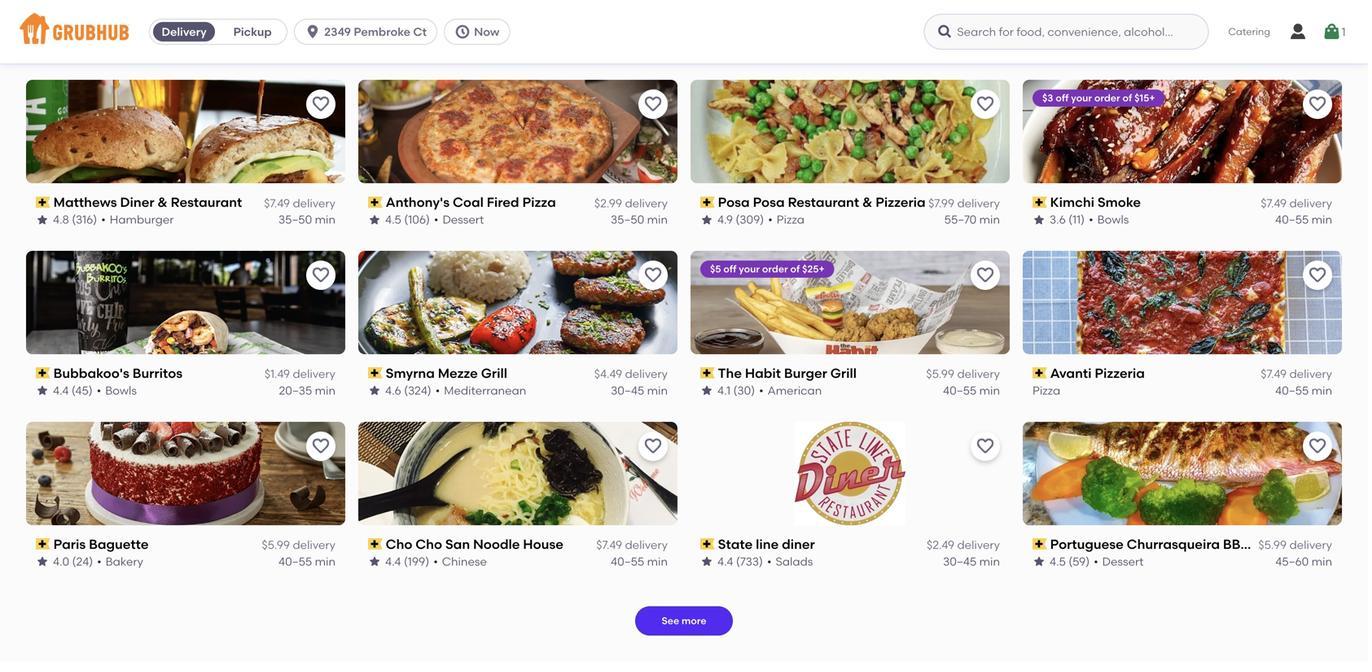 Task type: vqa. For each thing, say whether or not it's contained in the screenshot.


Task type: locate. For each thing, give the bounding box(es) containing it.
bowls down smoke
[[1098, 213, 1129, 227]]

of left $25+
[[791, 263, 800, 275]]

off for kimchi
[[1056, 92, 1069, 104]]

pickup
[[233, 25, 272, 39]]

$7.49 for avanti pizzeria
[[1261, 367, 1287, 381]]

1 vertical spatial your
[[739, 263, 760, 275]]

1 horizontal spatial 30–45
[[943, 555, 977, 568]]

star icon image left 4.9
[[701, 213, 714, 226]]

state line diner
[[718, 536, 815, 552]]

• mediterranean
[[436, 384, 526, 398]]

subscription pass image for avanti pizzeria
[[1033, 368, 1047, 379]]

bowls down bubbakoo's burritos
[[105, 384, 137, 398]]

1 vertical spatial • bowls
[[97, 384, 137, 398]]

oakland
[[451, 23, 507, 39]]

0 vertical spatial off
[[1056, 92, 1069, 104]]

your for the
[[739, 263, 760, 275]]

indo
[[1102, 23, 1131, 39]]

• bowls down bubbakoo's burritos
[[97, 384, 137, 398]]

save this restaurant image for anthony's coal fired pizza
[[644, 95, 663, 114]]

pizza down the posa posa restaurant & pizzeria
[[777, 213, 805, 227]]

1 horizontal spatial order
[[1095, 92, 1121, 104]]

subscription pass image for the habit burger grill
[[701, 368, 715, 379]]

subscription pass image left umi
[[36, 26, 50, 37]]

$7.49 delivery for matthews diner & restaurant
[[264, 196, 336, 210]]

0 vertical spatial pizzeria
[[876, 194, 926, 210]]

subscription pass image for posa posa restaurant & pizzeria
[[701, 197, 715, 208]]

churrasqueira
[[1127, 536, 1220, 552]]

order for smoke
[[1095, 92, 1121, 104]]

1 horizontal spatial pizza
[[777, 213, 805, 227]]

$4.49 delivery
[[594, 367, 668, 381]]

2 horizontal spatial bowls
[[1098, 213, 1129, 227]]

delivery inside '$3.00 delivery 20–30 min'
[[958, 25, 1000, 39]]

delivery for ching's indo chinese vr
[[1290, 25, 1333, 39]]

40–55 for the habit burger grill
[[943, 384, 977, 398]]

bowls
[[368, 42, 400, 56], [1098, 213, 1129, 227], [105, 384, 137, 398]]

35–50 min
[[279, 213, 336, 227], [611, 213, 668, 227]]

4.4 (45)
[[53, 384, 93, 398]]

save this restaurant image
[[311, 95, 331, 114], [1308, 95, 1328, 114], [311, 265, 331, 285], [976, 265, 995, 285]]

subscription pass image left portuguese
[[1033, 539, 1047, 550]]

0 vertical spatial chinese
[[1134, 23, 1186, 39]]

• for diner
[[101, 213, 106, 227]]

house
[[523, 536, 564, 552]]

1 horizontal spatial bowls
[[368, 42, 400, 56]]

bowls down pembroke
[[368, 42, 400, 56]]

line
[[756, 536, 779, 552]]

posa posa restaurant & pizzeria
[[718, 194, 926, 210]]

svg image left 1 button
[[1289, 22, 1308, 42]]

vr
[[1189, 23, 1207, 39]]

1 vertical spatial 30–45 min
[[943, 555, 1000, 568]]

star icon image left 4.4 (45)
[[36, 384, 49, 397]]

bubble
[[105, 42, 144, 56]]

star icon image left 4.5 (106)
[[368, 213, 381, 226]]

save this restaurant button for paris baguette
[[306, 432, 336, 461]]

1 horizontal spatial off
[[1056, 92, 1069, 104]]

subscription pass image left avanti
[[1033, 368, 1047, 379]]

save this restaurant button for state line diner
[[971, 432, 1000, 461]]

0 vertical spatial 30–45 min
[[611, 384, 668, 398]]

2349 pembroke ct button
[[294, 19, 444, 45]]

catering button
[[1217, 13, 1282, 50]]

fired
[[487, 194, 519, 210]]

pizzeria right avanti
[[1095, 365, 1145, 381]]

3.6
[[1050, 213, 1066, 227]]

subscription pass image inside 'blueberry oakland frozen yogurt' link
[[368, 26, 383, 37]]

4.0
[[53, 555, 69, 568]]

• for churrasqueira
[[1094, 555, 1099, 568]]

pembroke
[[354, 25, 411, 39]]

0 horizontal spatial pizzeria
[[876, 194, 926, 210]]

• bowls
[[1089, 213, 1129, 227], [97, 384, 137, 398]]

0 horizontal spatial your
[[739, 263, 760, 275]]

save this restaurant button for cho cho san noodle house
[[639, 432, 668, 461]]

1 vertical spatial dessert
[[1103, 555, 1144, 568]]

30–45 min down '$4.49 delivery' on the bottom of the page
[[611, 384, 668, 398]]

1 35–50 min from the left
[[279, 213, 336, 227]]

bbq
[[1223, 536, 1252, 552]]

• for coal
[[434, 213, 439, 227]]

• for ramen
[[96, 42, 101, 56]]

1 horizontal spatial &
[[863, 194, 873, 210]]

• dessert for coal
[[434, 213, 484, 227]]

1 horizontal spatial 35–50
[[611, 213, 645, 227]]

• dessert down coal
[[434, 213, 484, 227]]

1 horizontal spatial svg image
[[1289, 22, 1308, 42]]

2 cho from the left
[[416, 536, 442, 552]]

1 horizontal spatial dessert
[[1103, 555, 1144, 568]]

subscription pass image
[[368, 26, 383, 37], [36, 197, 50, 208], [701, 197, 715, 208], [36, 368, 50, 379], [368, 368, 383, 379], [368, 539, 383, 550]]

• dessert for churrasqueira
[[1094, 555, 1144, 568]]

of left the $15+
[[1123, 92, 1132, 104]]

see more
[[662, 615, 707, 627]]

• right (59)
[[1094, 555, 1099, 568]]

• for burritos
[[97, 384, 101, 398]]

delivery for smyrna mezze grill
[[625, 367, 668, 381]]

svg image inside 1 button
[[1322, 22, 1342, 42]]

1 horizontal spatial posa
[[753, 194, 785, 210]]

• for line
[[767, 555, 772, 568]]

min for paris baguette
[[315, 555, 336, 568]]

posa up 4.9 (309)
[[718, 194, 750, 210]]

restaurant up hamburger
[[171, 194, 242, 210]]

1 35–50 from the left
[[279, 213, 312, 227]]

1 horizontal spatial • bowls
[[1089, 213, 1129, 227]]

star icon image left 4.6
[[368, 384, 381, 397]]

ching's
[[1051, 23, 1099, 39]]

min for smyrna mezze grill
[[647, 384, 668, 398]]

subscription pass image
[[36, 26, 50, 37], [1033, 26, 1047, 37], [368, 197, 383, 208], [1033, 197, 1047, 208], [701, 368, 715, 379], [1033, 368, 1047, 379], [36, 539, 50, 550], [701, 539, 715, 550], [1033, 539, 1047, 550]]

0 vertical spatial • bowls
[[1089, 213, 1129, 227]]

bakery
[[106, 555, 143, 568]]

chinese
[[1134, 23, 1186, 39], [442, 555, 487, 568]]

1 vertical spatial (24)
[[72, 555, 93, 568]]

anthony's coal fired pizza
[[386, 194, 556, 210]]

tea
[[146, 42, 166, 56]]

4.5 (59)
[[1050, 555, 1090, 568]]

save this restaurant button for smyrna mezze grill
[[639, 261, 668, 290]]

umi
[[54, 23, 79, 39]]

subscription pass image left kimchi
[[1033, 197, 1047, 208]]

1 vertical spatial off
[[724, 263, 737, 275]]

0 horizontal spatial svg image
[[455, 24, 471, 40]]

4.4 (199)
[[385, 555, 429, 568]]

0 horizontal spatial restaurant
[[171, 194, 242, 210]]

0 vertical spatial • dessert
[[434, 213, 484, 227]]

0 horizontal spatial 35–50 min
[[279, 213, 336, 227]]

• for mezze
[[436, 384, 440, 398]]

smyrna mezze grill
[[386, 365, 507, 381]]

dessert down portuguese
[[1103, 555, 1144, 568]]

subscription pass image up asian at top right
[[1033, 26, 1047, 37]]

0 horizontal spatial 30–45
[[611, 384, 645, 398]]

• down paris baguette
[[97, 555, 102, 568]]

40–55 min for umi ramen
[[279, 42, 336, 56]]

delivery for umi ramen
[[293, 25, 336, 39]]

0 horizontal spatial pizza
[[523, 194, 556, 210]]

0 horizontal spatial of
[[791, 263, 800, 275]]

diner
[[782, 536, 815, 552]]

min for posa posa restaurant & pizzeria
[[980, 213, 1000, 227]]

0 horizontal spatial 35–50
[[279, 213, 312, 227]]

0 horizontal spatial 30–45 min
[[611, 384, 668, 398]]

chinese down 'san'
[[442, 555, 487, 568]]

0 horizontal spatial $5.99
[[262, 538, 290, 552]]

star icon image left 4.4 (733)
[[701, 555, 714, 568]]

subscription pass image left state
[[701, 539, 715, 550]]

1 horizontal spatial 4.4
[[385, 555, 401, 568]]

star icon image for cho cho san noodle house
[[368, 555, 381, 568]]

burritos
[[133, 365, 183, 381]]

star icon image left 4.8
[[36, 213, 49, 226]]

& right diner
[[158, 194, 168, 210]]

posa posa restaurant & pizzeria logo image
[[691, 80, 1010, 183]]

0 vertical spatial dessert
[[443, 213, 484, 227]]

blueberry oakland frozen yogurt link
[[368, 22, 668, 41]]

4.4
[[53, 384, 69, 398], [385, 555, 401, 568], [718, 555, 734, 568]]

• bubble tea
[[96, 42, 166, 56]]

1 horizontal spatial chinese
[[1134, 23, 1186, 39]]

subscription pass image for anthony's coal fired pizza
[[368, 197, 383, 208]]

• dessert
[[434, 213, 484, 227], [1094, 555, 1144, 568]]

bubbakoo's
[[54, 365, 129, 381]]

your right $5
[[739, 263, 760, 275]]

star icon image left 4.5 (59)
[[1033, 555, 1046, 568]]

posa up "• pizza"
[[753, 194, 785, 210]]

svg image left now
[[455, 24, 471, 40]]

pizza down avanti
[[1033, 384, 1061, 398]]

order left the $15+
[[1095, 92, 1121, 104]]

subscription pass image left the
[[701, 368, 715, 379]]

min for avanti pizzeria
[[1312, 384, 1333, 398]]

(45)
[[72, 384, 93, 398]]

subscription pass image for matthews diner & restaurant
[[36, 197, 50, 208]]

4.5 for portuguese churrasqueira bbq restaurant
[[1050, 555, 1066, 568]]

0 horizontal spatial &
[[158, 194, 168, 210]]

$5.99 for the habit burger grill
[[927, 367, 955, 381]]

30–45 for state line diner
[[943, 555, 977, 568]]

cho up 4.4 (199)
[[386, 536, 413, 552]]

state line diner logo image
[[795, 422, 906, 525]]

2 posa from the left
[[753, 194, 785, 210]]

of for habit
[[791, 263, 800, 275]]

0 vertical spatial (24)
[[71, 42, 92, 56]]

star icon image for umi ramen
[[36, 42, 49, 55]]

star icon image left 4.0
[[36, 555, 49, 568]]

• right (11)
[[1089, 213, 1094, 227]]

1 horizontal spatial $5.99 delivery
[[927, 367, 1000, 381]]

blueberry
[[386, 23, 448, 39]]

order left $25+
[[762, 263, 788, 275]]

1 horizontal spatial pizzeria
[[1095, 365, 1145, 381]]

habit
[[745, 365, 781, 381]]

grill
[[481, 365, 507, 381], [831, 365, 857, 381]]

portuguese
[[1051, 536, 1124, 552]]

$5.99 for paris baguette
[[262, 538, 290, 552]]

2 vertical spatial pizza
[[1033, 384, 1061, 398]]

2 horizontal spatial 4.4
[[718, 555, 734, 568]]

0 horizontal spatial off
[[724, 263, 737, 275]]

30–45 min
[[611, 384, 668, 398], [943, 555, 1000, 568]]

• right (199)
[[434, 555, 438, 568]]

star icon image left 4.4 (199)
[[368, 555, 381, 568]]

1 horizontal spatial 4.5
[[1050, 555, 1066, 568]]

fusion
[[1066, 42, 1102, 56]]

of for smoke
[[1123, 92, 1132, 104]]

0 horizontal spatial bowls
[[105, 384, 137, 398]]

35–50 for anthony's coal fired pizza
[[611, 213, 645, 227]]

1 horizontal spatial 30–45 min
[[943, 555, 1000, 568]]

(11)
[[1069, 213, 1085, 227]]

• down smyrna mezze grill
[[436, 384, 440, 398]]

1 vertical spatial 30–45
[[943, 555, 977, 568]]

star icon image left the 4.1
[[701, 384, 714, 397]]

subscription pass image for smyrna mezze grill
[[368, 368, 383, 379]]

pizza right 'fired'
[[523, 194, 556, 210]]

• salads
[[767, 555, 813, 568]]

dessert
[[443, 213, 484, 227], [1103, 555, 1144, 568]]

• down ramen
[[96, 42, 101, 56]]

delivery for cho cho san noodle house
[[625, 538, 668, 552]]

$5.99 delivery for the habit burger grill
[[927, 367, 1000, 381]]

asian fusion
[[1033, 42, 1102, 56]]

1 horizontal spatial • dessert
[[1094, 555, 1144, 568]]

35–50 min for pizza
[[611, 213, 668, 227]]

grill up mediterranean
[[481, 365, 507, 381]]

• right (45)
[[97, 384, 101, 398]]

30–45 min down $2.49 delivery
[[943, 555, 1000, 568]]

chinese left the vr
[[1134, 23, 1186, 39]]

40–55 for paris baguette
[[279, 555, 312, 568]]

min for portuguese churrasqueira bbq restaurant
[[1312, 555, 1333, 568]]

save this restaurant button for portuguese churrasqueira bbq restaurant
[[1303, 432, 1333, 461]]

your
[[1071, 92, 1092, 104], [739, 263, 760, 275]]

subscription pass image left anthony's in the top of the page
[[368, 197, 383, 208]]

1 cho from the left
[[386, 536, 413, 552]]

0 horizontal spatial $5.99 delivery
[[262, 538, 336, 552]]

star icon image left 4.2
[[36, 42, 49, 55]]

kimchi smoke  logo image
[[1023, 80, 1342, 183]]

$7.49 for umi ramen
[[264, 25, 290, 39]]

delivery for the habit burger grill
[[958, 367, 1000, 381]]

4.5 left (106)
[[385, 213, 402, 227]]

(24) down "umi ramen"
[[71, 42, 92, 56]]

1 horizontal spatial grill
[[831, 365, 857, 381]]

cho up (199)
[[416, 536, 442, 552]]

0 vertical spatial 30–45
[[611, 384, 645, 398]]

2 & from the left
[[863, 194, 873, 210]]

(24) for paris
[[72, 555, 93, 568]]

0 vertical spatial 4.5
[[385, 213, 402, 227]]

1 horizontal spatial your
[[1071, 92, 1092, 104]]

0 horizontal spatial order
[[762, 263, 788, 275]]

4.4 left (199)
[[385, 555, 401, 568]]

save this restaurant image for posa posa restaurant & pizzeria
[[976, 95, 995, 114]]

asian
[[1033, 42, 1064, 56]]

1 horizontal spatial 35–50 min
[[611, 213, 668, 227]]

1 horizontal spatial $5.99
[[927, 367, 955, 381]]

• for smoke
[[1089, 213, 1094, 227]]

0 horizontal spatial dessert
[[443, 213, 484, 227]]

20–35
[[279, 384, 312, 398]]

• right (316)
[[101, 213, 106, 227]]

1 vertical spatial • dessert
[[1094, 555, 1144, 568]]

save this restaurant button for bubbakoo's burritos
[[306, 261, 336, 290]]

• bowls down smoke
[[1089, 213, 1129, 227]]

svg image inside 2349 pembroke ct button
[[305, 24, 321, 40]]

subscription pass image left paris
[[36, 539, 50, 550]]

• right (30)
[[759, 384, 764, 398]]

0 vertical spatial bowls
[[368, 42, 400, 56]]

pizzeria left $7.99
[[876, 194, 926, 210]]

• right (106)
[[434, 213, 439, 227]]

• right '(309)'
[[768, 213, 773, 227]]

35–50
[[279, 213, 312, 227], [611, 213, 645, 227]]

• for baguette
[[97, 555, 102, 568]]

off
[[1056, 92, 1069, 104], [724, 263, 737, 275]]

restaurant up 45–60
[[1255, 536, 1326, 552]]

catering
[[1229, 25, 1271, 37]]

matthews diner & restaurant logo image
[[26, 80, 345, 183]]

0 horizontal spatial posa
[[718, 194, 750, 210]]

star icon image for kimchi smoke
[[1033, 213, 1046, 226]]

order
[[1095, 92, 1121, 104], [762, 263, 788, 275]]

pizza
[[523, 194, 556, 210], [777, 213, 805, 227], [1033, 384, 1061, 398]]

0 horizontal spatial • dessert
[[434, 213, 484, 227]]

2 grill from the left
[[831, 365, 857, 381]]

of
[[1123, 92, 1132, 104], [791, 263, 800, 275]]

4.4 for bubbakoo's burritos
[[53, 384, 69, 398]]

bubbakoo's burritos logo image
[[26, 251, 345, 354]]

$1.49 delivery
[[265, 367, 336, 381]]

0 horizontal spatial 4.5
[[385, 213, 402, 227]]

1 vertical spatial order
[[762, 263, 788, 275]]

0 horizontal spatial svg image
[[305, 24, 321, 40]]

grill right burger
[[831, 365, 857, 381]]

• pizza
[[768, 213, 805, 227]]

0 vertical spatial of
[[1123, 92, 1132, 104]]

save this restaurant image for avanti pizzeria
[[1308, 265, 1328, 285]]

subscription pass image for paris baguette
[[36, 539, 50, 550]]

1 vertical spatial pizzeria
[[1095, 365, 1145, 381]]

2 horizontal spatial restaurant
[[1255, 536, 1326, 552]]

your right $3
[[1071, 92, 1092, 104]]

star icon image for posa posa restaurant & pizzeria
[[701, 213, 714, 226]]

0 vertical spatial your
[[1071, 92, 1092, 104]]

$5
[[710, 263, 721, 275]]

4.5 left (59)
[[1050, 555, 1066, 568]]

1 vertical spatial bowls
[[1098, 213, 1129, 227]]

svg image
[[1289, 22, 1308, 42], [455, 24, 471, 40]]

save this restaurant image for paris baguette
[[311, 436, 331, 456]]

$7.49 delivery for ching's indo chinese vr
[[1261, 25, 1333, 39]]

star icon image left 3.6
[[1033, 213, 1046, 226]]

$5.99 delivery for paris baguette
[[262, 538, 336, 552]]

1 vertical spatial chinese
[[442, 555, 487, 568]]

$7.49 for cho cho san noodle house
[[597, 538, 622, 552]]

2 35–50 min from the left
[[611, 213, 668, 227]]

delivery button
[[150, 19, 218, 45]]

0 vertical spatial order
[[1095, 92, 1121, 104]]

• down line
[[767, 555, 772, 568]]

30–45 down '$4.49 delivery' on the bottom of the page
[[611, 384, 645, 398]]

min for matthews diner & restaurant
[[315, 213, 336, 227]]

& down the posa posa restaurant & pizzeria logo
[[863, 194, 873, 210]]

$2.99 delivery
[[595, 196, 668, 210]]

avanti pizzeria logo image
[[1023, 251, 1342, 354]]

svg image
[[1322, 22, 1342, 42], [305, 24, 321, 40], [937, 24, 953, 40]]

1 horizontal spatial of
[[1123, 92, 1132, 104]]

1 horizontal spatial cho
[[416, 536, 442, 552]]

min inside '$3.00 delivery 20–30 min'
[[980, 42, 1000, 56]]

off right $3
[[1056, 92, 1069, 104]]

• dessert down portuguese
[[1094, 555, 1144, 568]]

save this restaurant image
[[644, 95, 663, 114], [976, 95, 995, 114], [644, 265, 663, 285], [1308, 265, 1328, 285], [311, 436, 331, 456], [644, 436, 663, 456], [976, 436, 995, 456], [1308, 436, 1328, 456]]

svg image for 2349 pembroke ct
[[305, 24, 321, 40]]

4.4 down state
[[718, 555, 734, 568]]

subscription pass image for cho cho san noodle house
[[368, 539, 383, 550]]

avanti
[[1051, 365, 1092, 381]]

star icon image for the habit burger grill
[[701, 384, 714, 397]]

0 horizontal spatial 4.4
[[53, 384, 69, 398]]

(24) for umi
[[71, 42, 92, 56]]

$15+
[[1135, 92, 1156, 104]]

delivery
[[293, 25, 336, 39], [958, 25, 1000, 39], [1290, 25, 1333, 39], [293, 196, 336, 210], [625, 196, 668, 210], [958, 196, 1000, 210], [1290, 196, 1333, 210], [293, 367, 336, 381], [625, 367, 668, 381], [958, 367, 1000, 381], [1290, 367, 1333, 381], [293, 538, 336, 552], [625, 538, 668, 552], [958, 538, 1000, 552], [1290, 538, 1333, 552]]

2 horizontal spatial $5.99 delivery
[[1259, 538, 1333, 552]]

4.4 left (45)
[[53, 384, 69, 398]]

dessert down coal
[[443, 213, 484, 227]]

(24) right 4.0
[[72, 555, 93, 568]]

posa
[[718, 194, 750, 210], [753, 194, 785, 210]]

pickup button
[[218, 19, 287, 45]]

30–45 down $2.49 delivery
[[943, 555, 977, 568]]

2 horizontal spatial $5.99
[[1259, 538, 1287, 552]]

(59)
[[1069, 555, 1090, 568]]

2 35–50 from the left
[[611, 213, 645, 227]]

40–55 min for cho cho san noodle house
[[611, 555, 668, 568]]

0 horizontal spatial grill
[[481, 365, 507, 381]]

0 horizontal spatial • bowls
[[97, 384, 137, 398]]

(24)
[[71, 42, 92, 56], [72, 555, 93, 568]]

1 vertical spatial of
[[791, 263, 800, 275]]

save this restaurant button for matthews diner & restaurant
[[306, 90, 336, 119]]

1 vertical spatial 4.5
[[1050, 555, 1066, 568]]

2 horizontal spatial svg image
[[1322, 22, 1342, 42]]

• hamburger
[[101, 213, 174, 227]]

off right $5
[[724, 263, 737, 275]]

2 vertical spatial bowls
[[105, 384, 137, 398]]

restaurant up "• pizza"
[[788, 194, 859, 210]]

star icon image
[[36, 42, 49, 55], [36, 213, 49, 226], [368, 213, 381, 226], [701, 213, 714, 226], [1033, 213, 1046, 226], [36, 384, 49, 397], [368, 384, 381, 397], [701, 384, 714, 397], [36, 555, 49, 568], [368, 555, 381, 568], [701, 555, 714, 568], [1033, 555, 1046, 568]]

0 horizontal spatial cho
[[386, 536, 413, 552]]



Task type: describe. For each thing, give the bounding box(es) containing it.
paris baguette logo image
[[26, 422, 345, 525]]

save this restaurant button for posa posa restaurant & pizzeria
[[971, 90, 1000, 119]]

subscription pass image for bubbakoo's burritos
[[36, 368, 50, 379]]

(733)
[[736, 555, 763, 568]]

delivery
[[162, 25, 207, 39]]

• bowls for kimchi
[[1089, 213, 1129, 227]]

1 horizontal spatial restaurant
[[788, 194, 859, 210]]

hamburger
[[110, 213, 174, 227]]

4.6
[[385, 384, 401, 398]]

40–55 for avanti pizzeria
[[1276, 384, 1309, 398]]

4.1
[[718, 384, 731, 398]]

svg image inside now button
[[455, 24, 471, 40]]

$7.49 delivery for cho cho san noodle house
[[597, 538, 668, 552]]

subscription pass image for umi ramen
[[36, 26, 50, 37]]

3.6 (11)
[[1050, 213, 1085, 227]]

1 horizontal spatial svg image
[[937, 24, 953, 40]]

smyrna
[[386, 365, 435, 381]]

40–55 min for kimchi smoke
[[1276, 213, 1333, 227]]

now
[[474, 25, 500, 39]]

35–50 for matthews diner & restaurant
[[279, 213, 312, 227]]

(324)
[[404, 384, 432, 398]]

save this restaurant image for portuguese churrasqueira bbq restaurant
[[1308, 436, 1328, 456]]

4.1 (30)
[[718, 384, 755, 398]]

• chinese
[[434, 555, 487, 568]]

40–55 min for paris baguette
[[279, 555, 336, 568]]

bowls for bubbakoo's burritos
[[105, 384, 137, 398]]

4.6 (324)
[[385, 384, 432, 398]]

american
[[768, 384, 822, 398]]

min for cho cho san noodle house
[[647, 555, 668, 568]]

30–45 min for state line diner
[[943, 555, 1000, 568]]

star icon image for anthony's coal fired pizza
[[368, 213, 381, 226]]

40–55 for kimchi smoke
[[1276, 213, 1309, 227]]

paris
[[54, 536, 86, 552]]

state
[[718, 536, 753, 552]]

$4.49
[[594, 367, 622, 381]]

$2.49
[[927, 538, 955, 552]]

svg image for 1
[[1322, 22, 1342, 42]]

4.4 for cho cho san noodle house
[[385, 555, 401, 568]]

subscription pass image for kimchi smoke
[[1033, 197, 1047, 208]]

(316)
[[72, 213, 97, 227]]

cho cho san noodle house
[[386, 536, 564, 552]]

now button
[[444, 19, 517, 45]]

4.4 (733)
[[718, 555, 763, 568]]

• for posa
[[768, 213, 773, 227]]

4.0 (24)
[[53, 555, 93, 568]]

delivery for bubbakoo's burritos
[[293, 367, 336, 381]]

delivery for paris baguette
[[293, 538, 336, 552]]

subscription pass image for portuguese churrasqueira bbq restaurant
[[1033, 539, 1047, 550]]

anthony's
[[386, 194, 450, 210]]

noodle
[[473, 536, 520, 552]]

dessert for churrasqueira
[[1103, 555, 1144, 568]]

Search for food, convenience, alcohol... search field
[[924, 14, 1209, 50]]

mediterranean
[[444, 384, 526, 398]]

4.8
[[53, 213, 69, 227]]

2349
[[324, 25, 351, 39]]

min for kimchi smoke
[[1312, 213, 1333, 227]]

see more button
[[635, 607, 733, 636]]

$7.49 delivery for kimchi smoke
[[1261, 196, 1333, 210]]

min for umi ramen
[[315, 42, 336, 56]]

45–60 min
[[1276, 555, 1333, 568]]

delivery for portuguese churrasqueira bbq restaurant
[[1290, 538, 1333, 552]]

kimchi
[[1051, 194, 1095, 210]]

(106)
[[404, 213, 430, 227]]

2349 pembroke ct
[[324, 25, 427, 39]]

• for habit
[[759, 384, 764, 398]]

$2.49 delivery
[[927, 538, 1000, 552]]

4.2
[[53, 42, 69, 56]]

smyrna mezze grill logo image
[[358, 251, 678, 354]]

bubbakoo's burritos
[[54, 365, 183, 381]]

0 horizontal spatial chinese
[[442, 555, 487, 568]]

restaurant for matthews diner & restaurant
[[171, 194, 242, 210]]

$1.49
[[265, 367, 290, 381]]

4.5 (106)
[[385, 213, 430, 227]]

save this restaurant image for cho cho san noodle house
[[644, 436, 663, 456]]

the habit burger grill logo image
[[691, 251, 1010, 354]]

star icon image for state line diner
[[701, 555, 714, 568]]

portuguese churrasqueira bbq restaurant
[[1051, 536, 1326, 552]]

delivery for anthony's coal fired pizza
[[625, 196, 668, 210]]

the habit burger grill
[[718, 365, 857, 381]]

more
[[682, 615, 707, 627]]

anthony's coal fired pizza logo image
[[358, 80, 678, 183]]

1 vertical spatial pizza
[[777, 213, 805, 227]]

1 & from the left
[[158, 194, 168, 210]]

$3.00
[[925, 25, 955, 39]]

1 posa from the left
[[718, 194, 750, 210]]

(30)
[[734, 384, 755, 398]]

delivery for kimchi smoke
[[1290, 196, 1333, 210]]

$5.99 delivery for portuguese churrasqueira bbq restaurant
[[1259, 538, 1333, 552]]

save this restaurant button for anthony's coal fired pizza
[[639, 90, 668, 119]]

burger
[[784, 365, 828, 381]]

save this restaurant image for state line diner
[[976, 436, 995, 456]]

4.9
[[718, 213, 733, 227]]

• bowls for bubbakoo's
[[97, 384, 137, 398]]

(309)
[[736, 213, 764, 227]]

40–55 min for avanti pizzeria
[[1276, 384, 1333, 398]]

matthews diner & restaurant
[[54, 194, 242, 210]]

kimchi smoke
[[1051, 194, 1141, 210]]

4.4 for state line diner
[[718, 555, 734, 568]]

off for the
[[724, 263, 737, 275]]

min for the habit burger grill
[[980, 384, 1000, 398]]

$3.00 delivery link
[[701, 22, 1000, 41]]

(199)
[[404, 555, 429, 568]]

35–50 min for restaurant
[[279, 213, 336, 227]]

min for state line diner
[[980, 555, 1000, 568]]

matthews
[[54, 194, 117, 210]]

umi ramen
[[54, 23, 128, 39]]

star icon image for matthews diner & restaurant
[[36, 213, 49, 226]]

restaurant for portuguese churrasqueira bbq restaurant
[[1255, 536, 1326, 552]]

$7.49 delivery for umi ramen
[[264, 25, 336, 39]]

4.9 (309)
[[718, 213, 764, 227]]

subscription pass image for state line diner
[[701, 539, 715, 550]]

salads
[[776, 555, 813, 568]]

$3 off your order of $15+
[[1043, 92, 1156, 104]]

$7.49 for matthews diner & restaurant
[[264, 196, 290, 210]]

$2.99
[[595, 196, 622, 210]]

1
[[1342, 25, 1346, 39]]

smoke
[[1098, 194, 1141, 210]]

star icon image for paris baguette
[[36, 555, 49, 568]]

your for kimchi
[[1071, 92, 1092, 104]]

$5 off your order of $25+
[[710, 263, 825, 275]]

20–30
[[943, 42, 977, 56]]

main navigation navigation
[[0, 0, 1369, 64]]

• american
[[759, 384, 822, 398]]

ct
[[413, 25, 427, 39]]

yogurt
[[555, 23, 597, 39]]

4.8 (316)
[[53, 213, 97, 227]]

min for bubbakoo's burritos
[[315, 384, 336, 398]]

1 button
[[1322, 17, 1346, 46]]

ramen
[[82, 23, 128, 39]]

the
[[718, 365, 742, 381]]

30–45 min for smyrna mezze grill
[[611, 384, 668, 398]]

subscription pass image for ching's indo chinese vr
[[1033, 26, 1047, 37]]

$7.49 for kimchi smoke
[[1261, 196, 1287, 210]]

coal
[[453, 194, 484, 210]]

40–55 min for the habit burger grill
[[943, 384, 1000, 398]]

ching's indo chinese vr
[[1051, 23, 1207, 39]]

4.5 for anthony's coal fired pizza
[[385, 213, 402, 227]]

portuguese churrasqueira bbq restaurant logo image
[[1023, 422, 1342, 525]]

$7.99 delivery
[[929, 196, 1000, 210]]

save this restaurant button for avanti pizzeria
[[1303, 261, 1333, 290]]

paris baguette
[[54, 536, 149, 552]]

star icon image for bubbakoo's burritos
[[36, 384, 49, 397]]

45–60
[[1276, 555, 1309, 568]]

delivery for matthews diner & restaurant
[[293, 196, 336, 210]]

cho cho san noodle house logo image
[[358, 422, 678, 525]]

0 vertical spatial pizza
[[523, 194, 556, 210]]

star icon image for smyrna mezze grill
[[368, 384, 381, 397]]

subscription pass image for blueberry oakland frozen yogurt
[[368, 26, 383, 37]]

1 grill from the left
[[481, 365, 507, 381]]

2 horizontal spatial pizza
[[1033, 384, 1061, 398]]

delivery for avanti pizzeria
[[1290, 367, 1333, 381]]

mezze
[[438, 365, 478, 381]]

• for cho
[[434, 555, 438, 568]]



